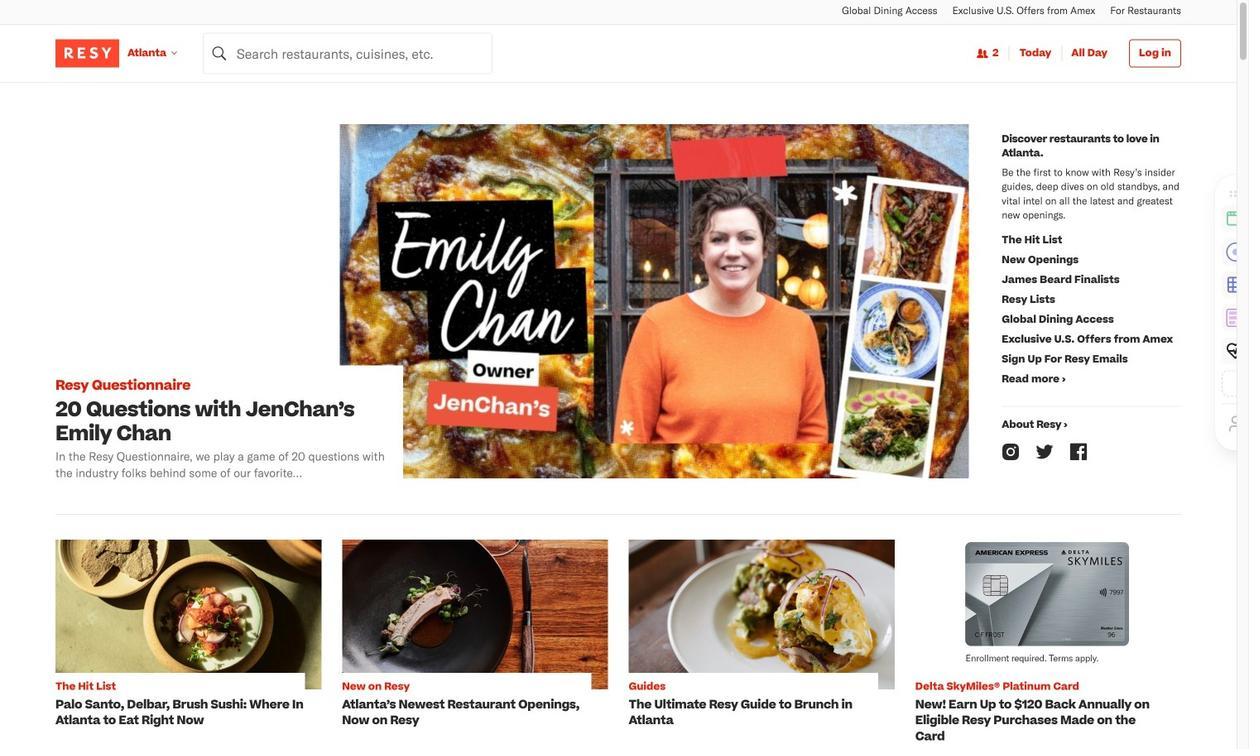 Task type: vqa. For each thing, say whether or not it's contained in the screenshot.
field
yes



Task type: locate. For each thing, give the bounding box(es) containing it.
None field
[[203, 33, 493, 74]]

20 questions with jenchan's emily chan - in the resy questionnaire, we play a game of 20 questions with the industry folks behind some of our favorite&hellip; element
[[55, 124, 994, 489]]

resy blog content element
[[55, 83, 1182, 749]]

Search restaurants, cuisines, etc. text field
[[203, 33, 493, 74]]

about resy, statistics, and social media links element
[[994, 124, 1182, 489]]

in the resy questionnaire, we play a game of 20 questions with the industry folks behind some of our favorite&hellip; element
[[55, 448, 391, 481]]



